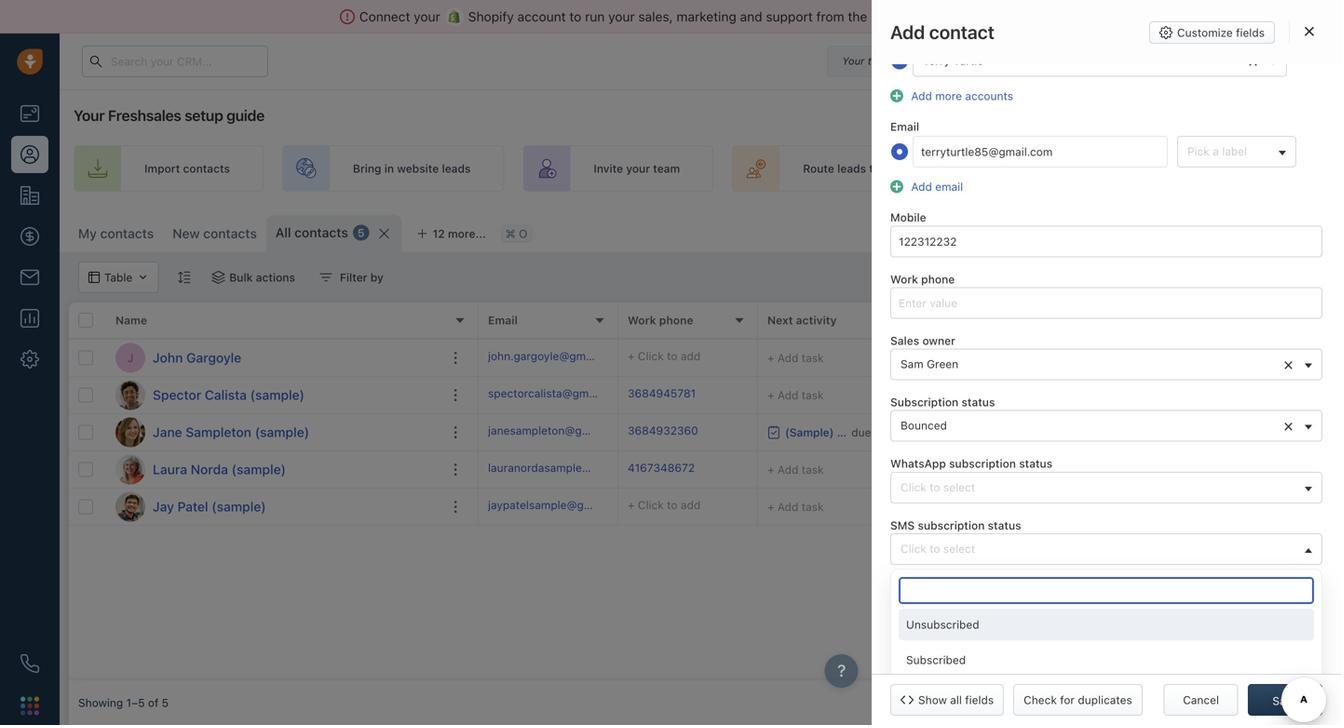 Task type: describe. For each thing, give the bounding box(es) containing it.
1 vertical spatial in
[[384, 162, 394, 175]]

37
[[907, 461, 925, 478]]

by
[[370, 271, 383, 284]]

l image
[[115, 455, 145, 485]]

work inside add contact dialog
[[890, 273, 918, 286]]

press space to select this row. row containing 18
[[479, 489, 1341, 526]]

label
[[1222, 145, 1247, 158]]

what's new image
[[1208, 54, 1221, 67]]

bring
[[353, 162, 381, 175]]

cancel button
[[1164, 684, 1238, 716]]

press space to select this row. row containing jane sampleton (sample)
[[69, 414, 479, 452]]

lifecycle stage
[[890, 581, 971, 594]]

activity
[[796, 314, 837, 327]]

whatsapp subscription status
[[890, 457, 1052, 470]]

2 leads from the left
[[837, 162, 866, 175]]

explore plans
[[1000, 54, 1072, 68]]

contacts right my
[[100, 226, 154, 241]]

press space to select this row. row containing jay patel (sample)
[[69, 489, 479, 526]]

route
[[803, 162, 834, 175]]

add contact
[[1257, 224, 1322, 237]]

Search your CRM... text field
[[82, 46, 268, 77]]

subscription for sms
[[918, 519, 985, 532]]

show all fields
[[918, 694, 994, 707]]

contacts inside button
[[1135, 224, 1181, 237]]

container_wx8msf4aqz5i3rn1 image for filter by
[[319, 271, 332, 284]]

press space to select this row. row containing 46
[[479, 414, 1341, 452]]

j image
[[115, 418, 145, 447]]

spector calista (sample)
[[153, 387, 305, 403]]

the
[[848, 9, 867, 24]]

your right run
[[608, 9, 635, 24]]

spectorcalista@gmail.com 3684945781
[[488, 387, 696, 400]]

green for 18
[[1235, 500, 1267, 514]]

0 vertical spatial in
[[916, 55, 925, 67]]

lifecycle
[[890, 581, 938, 594]]

sms
[[890, 519, 915, 532]]

jane
[[153, 425, 182, 440]]

click inside dropdown button
[[901, 542, 926, 555]]

connect
[[359, 9, 410, 24]]

freshworks switcher image
[[20, 697, 39, 715]]

click to select button
[[890, 534, 1322, 565]]

terry
[[923, 54, 950, 67]]

press space to select this row. row containing john gargoyle
[[69, 340, 479, 377]]

contacts up bulk
[[203, 226, 257, 241]]

your freshsales setup guide
[[74, 107, 264, 124]]

john gargoyle
[[153, 350, 241, 366]]

your right "connect"
[[414, 9, 440, 24]]

pick
[[1187, 145, 1210, 158]]

sequence
[[1130, 162, 1182, 175]]

route leads to your team
[[803, 162, 937, 175]]

grid containing 73
[[69, 303, 1341, 681]]

table
[[1022, 224, 1049, 237]]

add contact
[[890, 21, 995, 43]]

bring in website leads link
[[282, 145, 504, 192]]

container_wx8msf4aqz5i3rn1 image for sam green
[[1191, 501, 1204, 514]]

john.gargoyle@gmail.com + click to add
[[488, 350, 701, 363]]

add email link
[[906, 180, 963, 193]]

shopify account to run your sales, marketing and support from the crm.
[[468, 9, 903, 24]]

new for new contacts
[[172, 226, 200, 241]]

12 more...
[[433, 227, 486, 240]]

work inside grid
[[628, 314, 656, 327]]

shopify
[[468, 9, 514, 24]]

jaypatelsample@gmail.com link
[[488, 497, 631, 517]]

task for 54
[[802, 389, 824, 402]]

explore
[[1000, 54, 1040, 68]]

a
[[1213, 145, 1219, 158]]

create sales sequence link
[[989, 145, 1215, 192]]

email inside add contact dialog
[[890, 120, 919, 133]]

list box inside add contact dialog
[[899, 609, 1314, 711]]

Work phone text field
[[890, 287, 1322, 319]]

status for sms subscription status
[[988, 519, 1021, 532]]

more
[[935, 89, 962, 102]]

1–5
[[126, 697, 145, 710]]

row group containing 73
[[479, 340, 1341, 526]]

check
[[1024, 694, 1057, 707]]

j
[[127, 351, 133, 365]]

next
[[767, 314, 793, 327]]

subscription status
[[890, 396, 995, 409]]

1 vertical spatial 5
[[162, 697, 169, 710]]

new button
[[890, 657, 1322, 688]]

sam inside add contact dialog
[[901, 358, 924, 371]]

marketing
[[676, 9, 736, 24]]

bulk actions button
[[200, 262, 307, 293]]

subscribed
[[906, 654, 966, 667]]

click inside button
[[901, 481, 926, 494]]

1 horizontal spatial owner
[[1219, 314, 1253, 327]]

laura norda (sample)
[[153, 462, 286, 477]]

likely
[[1051, 350, 1082, 363]]

showing
[[78, 697, 123, 710]]

click to select for click to select button
[[901, 481, 975, 494]]

filter
[[340, 271, 367, 284]]

sampleton
[[186, 425, 251, 440]]

2 vertical spatial ×
[[1283, 416, 1294, 436]]

stage
[[941, 581, 971, 594]]

john
[[153, 350, 183, 366]]

add inside add email button
[[911, 180, 932, 193]]

press space to select this row. row containing 73
[[479, 340, 1341, 377]]

phone element
[[11, 645, 48, 683]]

explore plans link
[[989, 50, 1082, 72]]

+ add task for 37
[[767, 463, 824, 476]]

(sample) for jay patel (sample)
[[212, 499, 266, 515]]

import for import contacts button
[[1096, 224, 1132, 237]]

from
[[816, 9, 844, 24]]

add more accounts button
[[890, 87, 1019, 105]]

1 vertical spatial work phone
[[628, 314, 693, 327]]

+ click to add for 18
[[1047, 500, 1120, 514]]

press space to select this row. row containing spector calista (sample)
[[69, 377, 479, 414]]

to inside dropdown button
[[930, 542, 940, 555]]

(sample) for laura norda (sample)
[[232, 462, 286, 477]]

add more accounts
[[911, 89, 1013, 102]]

add contact button
[[1232, 215, 1332, 247]]

add inside add more accounts button
[[911, 89, 932, 102]]

filter by button
[[307, 262, 396, 293]]

3684932360 link
[[628, 423, 698, 442]]

add more accounts link
[[906, 89, 1013, 102]]

unsubscribed option
[[899, 609, 1314, 641]]

lauranordasample@gmail.com
[[488, 461, 646, 474]]

terry turtle
[[923, 54, 984, 67]]

john gargoyle link
[[153, 349, 241, 367]]

norda
[[191, 462, 228, 477]]

5 inside 'all contacts 5'
[[357, 226, 365, 239]]

customize table button
[[932, 215, 1061, 247]]

73
[[907, 349, 924, 367]]

bulk actions
[[229, 271, 295, 284]]

more...
[[448, 227, 486, 240]]

crm.
[[871, 9, 903, 24]]

subscribed option
[[899, 644, 1314, 676]]

next activity
[[767, 314, 837, 327]]

likely to buy
[[1051, 350, 1118, 363]]

invite
[[594, 162, 623, 175]]

phone inside add contact dialog
[[921, 273, 955, 286]]

laura norda (sample) link
[[153, 461, 286, 479]]

customize fields button
[[1149, 21, 1275, 44]]

lead
[[901, 604, 926, 617]]

check for duplicates
[[1024, 694, 1132, 707]]

add contact dialog
[[872, 0, 1341, 725]]

create sales sequence
[[1060, 162, 1182, 175]]

status for whatsapp subscription status
[[1019, 457, 1052, 470]]

close image
[[1305, 26, 1314, 37]]

2 team from the left
[[910, 162, 937, 175]]

task for 18
[[802, 501, 824, 514]]

freshsales
[[108, 107, 181, 124]]

12
[[433, 227, 445, 240]]

select for click to select button
[[943, 481, 975, 494]]



Task type: locate. For each thing, give the bounding box(es) containing it.
1 vertical spatial import contacts
[[1096, 224, 1181, 237]]

0 horizontal spatial 5
[[162, 697, 169, 710]]

buy
[[1098, 350, 1118, 363]]

customize for customize fields
[[1177, 26, 1233, 39]]

press space to select this row. row up jane sampleton (sample)
[[69, 377, 479, 414]]

× for turtle
[[1248, 50, 1258, 70]]

1 vertical spatial customize
[[962, 224, 1019, 237]]

and
[[740, 9, 762, 24]]

calista
[[205, 387, 247, 403]]

0 horizontal spatial work phone
[[628, 314, 693, 327]]

sam green for 18
[[1209, 500, 1267, 514]]

1 vertical spatial sales
[[890, 334, 919, 347]]

1 horizontal spatial sales owner
[[1186, 314, 1253, 327]]

1 horizontal spatial leads
[[837, 162, 866, 175]]

owner inside add contact dialog
[[922, 334, 955, 347]]

import contacts inside button
[[1096, 224, 1181, 237]]

press space to select this row. row up 54
[[479, 340, 1341, 377]]

my contacts button
[[69, 215, 163, 252], [78, 226, 154, 241]]

press space to select this row. row containing 37
[[479, 452, 1341, 489]]

subscription right whatsapp
[[949, 457, 1016, 470]]

your
[[842, 55, 865, 67], [74, 107, 105, 124]]

1 vertical spatial select
[[943, 542, 975, 555]]

1 horizontal spatial import contacts
[[1096, 224, 1181, 237]]

sam for 37
[[1209, 463, 1232, 476]]

press space to select this row. row up bounced
[[479, 377, 1341, 414]]

1 horizontal spatial work phone
[[890, 273, 955, 286]]

add
[[890, 21, 925, 43]]

row group
[[69, 340, 479, 526], [479, 340, 1341, 526]]

guide
[[226, 107, 264, 124]]

2 vertical spatial green
[[1235, 500, 1267, 514]]

(sample) down laura norda (sample) link
[[212, 499, 266, 515]]

of
[[148, 697, 159, 710]]

import down your freshsales setup guide on the top
[[144, 162, 180, 175]]

grid
[[69, 303, 1341, 681]]

import contacts down sequence
[[1096, 224, 1181, 237]]

email
[[935, 180, 963, 193]]

1 + click to add from the top
[[1047, 463, 1120, 476]]

1 horizontal spatial new
[[901, 666, 924, 679]]

1 vertical spatial ×
[[1283, 354, 1294, 374]]

in right bring
[[384, 162, 394, 175]]

0 horizontal spatial leads
[[442, 162, 471, 175]]

task for 73
[[802, 352, 824, 365]]

phone
[[921, 273, 955, 286], [659, 314, 693, 327]]

janesampleton@gmail.com
[[488, 424, 629, 437]]

click to select inside dropdown button
[[901, 542, 975, 555]]

0 horizontal spatial import contacts
[[144, 162, 230, 175]]

in
[[916, 55, 925, 67], [384, 162, 394, 175]]

1 + add task from the top
[[767, 352, 824, 365]]

1 vertical spatial sales owner
[[890, 334, 955, 347]]

to inside button
[[930, 481, 940, 494]]

import contacts for import contacts button
[[1096, 224, 1181, 237]]

team right invite
[[653, 162, 680, 175]]

your for your freshsales setup guide
[[74, 107, 105, 124]]

0 horizontal spatial work
[[628, 314, 656, 327]]

4 + add task from the top
[[767, 501, 824, 514]]

customize for customize table
[[962, 224, 1019, 237]]

spectorcalista@gmail.com
[[488, 387, 626, 400]]

+ add task
[[767, 352, 824, 365], [767, 389, 824, 402], [767, 463, 824, 476], [767, 501, 824, 514]]

(sample) right calista
[[250, 387, 305, 403]]

none search field inside add contact dialog
[[899, 577, 1314, 604]]

press space to select this row. row down laura norda (sample) link
[[69, 489, 479, 526]]

contacts down sequence
[[1135, 224, 1181, 237]]

import
[[144, 162, 180, 175], [1096, 224, 1132, 237]]

1 horizontal spatial fields
[[1236, 26, 1265, 39]]

gargoyle
[[186, 350, 241, 366]]

press space to select this row. row down the 37
[[479, 489, 1341, 526]]

1 horizontal spatial container_wx8msf4aqz5i3rn1 image
[[319, 271, 332, 284]]

2 + add task from the top
[[767, 389, 824, 402]]

press space to select this row. row up spector calista (sample)
[[69, 340, 479, 377]]

email up route leads to your team
[[890, 120, 919, 133]]

2 select from the top
[[943, 542, 975, 555]]

new down the import contacts link
[[172, 226, 200, 241]]

fields left close icon
[[1236, 26, 1265, 39]]

new down status
[[901, 666, 924, 679]]

1 horizontal spatial customize
[[1177, 26, 1233, 39]]

contacts down setup
[[183, 162, 230, 175]]

× for green
[[1283, 354, 1294, 374]]

2 vertical spatial sam
[[1209, 500, 1232, 514]]

select inside dropdown button
[[943, 542, 975, 555]]

4 task from the top
[[802, 501, 824, 514]]

0 horizontal spatial your
[[74, 107, 105, 124]]

check for duplicates button
[[1013, 684, 1142, 716]]

3684945781 link
[[628, 385, 696, 405]]

list box
[[899, 609, 1314, 711]]

1 vertical spatial subscription
[[918, 519, 985, 532]]

1 vertical spatial new
[[901, 666, 924, 679]]

sales owner
[[1186, 314, 1253, 327], [890, 334, 955, 347]]

0 horizontal spatial customize
[[962, 224, 1019, 237]]

2 horizontal spatial container_wx8msf4aqz5i3rn1 image
[[1191, 463, 1204, 476]]

2 vertical spatial container_wx8msf4aqz5i3rn1 image
[[1191, 463, 1204, 476]]

(sample) for spector calista (sample)
[[250, 387, 305, 403]]

0 vertical spatial fields
[[1236, 26, 1265, 39]]

sms subscription status
[[890, 519, 1021, 532]]

press space to select this row. row down jane sampleton (sample) link
[[69, 452, 479, 489]]

container_wx8msf4aqz5i3rn1 image
[[945, 224, 958, 237], [767, 426, 780, 439], [1191, 463, 1204, 476]]

1 vertical spatial phone
[[659, 314, 693, 327]]

import for the import contacts link
[[144, 162, 180, 175]]

0 vertical spatial container_wx8msf4aqz5i3rn1 image
[[945, 224, 958, 237]]

0 horizontal spatial new
[[172, 226, 200, 241]]

sam green for 37
[[1209, 463, 1267, 476]]

status up click to select button
[[1019, 457, 1052, 470]]

patel
[[177, 499, 208, 515]]

0 vertical spatial work
[[890, 273, 918, 286]]

bounced
[[901, 419, 947, 432]]

0 vertical spatial ×
[[1248, 50, 1258, 70]]

46
[[907, 423, 926, 441]]

list box containing unsubscribed
[[899, 609, 1314, 711]]

work up john.gargoyle@gmail.com + click to add
[[628, 314, 656, 327]]

press space to select this row. row containing 54
[[479, 377, 1341, 414]]

select inside button
[[943, 481, 975, 494]]

subscription for whatsapp
[[949, 457, 1016, 470]]

press space to select this row. row containing laura norda (sample)
[[69, 452, 479, 489]]

3684932360
[[628, 424, 698, 437]]

1 horizontal spatial phone
[[921, 273, 955, 286]]

website
[[397, 162, 439, 175]]

pick a label button
[[1177, 136, 1296, 168]]

1 vertical spatial click to select
[[901, 542, 975, 555]]

work phone up 3684945781
[[628, 314, 693, 327]]

account
[[517, 9, 566, 24]]

john.gargoyle@gmail.com link
[[488, 348, 623, 368]]

your
[[414, 9, 440, 24], [608, 9, 635, 24], [626, 162, 650, 175], [883, 162, 907, 175]]

1 select from the top
[[943, 481, 975, 494]]

1 horizontal spatial 5
[[357, 226, 365, 239]]

create
[[1060, 162, 1096, 175]]

select down whatsapp subscription status
[[943, 481, 975, 494]]

1 vertical spatial fields
[[965, 694, 994, 707]]

green inside add contact dialog
[[927, 358, 958, 371]]

2 vertical spatial status
[[988, 519, 1021, 532]]

container_wx8msf4aqz5i3rn1 image
[[212, 271, 225, 284], [319, 271, 332, 284], [1191, 501, 1204, 514]]

1 horizontal spatial work
[[890, 273, 918, 286]]

phone inside grid
[[659, 314, 693, 327]]

5 up filter by
[[357, 226, 365, 239]]

1 vertical spatial status
[[1019, 457, 1052, 470]]

subscription down 18
[[918, 519, 985, 532]]

0 horizontal spatial sales
[[890, 334, 919, 347]]

+ add task for 54
[[767, 389, 824, 402]]

plans
[[1043, 54, 1072, 68]]

1 team from the left
[[653, 162, 680, 175]]

select down sms subscription status
[[943, 542, 975, 555]]

add
[[911, 89, 932, 102], [911, 180, 932, 193], [1257, 224, 1278, 237], [778, 352, 798, 365], [778, 389, 798, 402], [778, 463, 798, 476], [778, 501, 798, 514]]

1 horizontal spatial email
[[890, 120, 919, 133]]

0 vertical spatial owner
[[1219, 314, 1253, 327]]

3 task from the top
[[802, 463, 824, 476]]

sam green
[[901, 358, 958, 371], [1209, 463, 1267, 476], [1209, 500, 1267, 514]]

+ click to add
[[1047, 463, 1120, 476], [1047, 500, 1120, 514]]

0 horizontal spatial sales owner
[[890, 334, 955, 347]]

1 vertical spatial email
[[488, 314, 518, 327]]

0 vertical spatial import contacts
[[144, 162, 230, 175]]

1 leads from the left
[[442, 162, 471, 175]]

lead button
[[890, 595, 1322, 627]]

1 task from the top
[[802, 352, 824, 365]]

phone up 3684945781
[[659, 314, 693, 327]]

in left 21
[[916, 55, 925, 67]]

container_wx8msf4aqz5i3rn1 image inside filter by button
[[319, 271, 332, 284]]

import inside button
[[1096, 224, 1132, 237]]

o
[[519, 227, 528, 240]]

0 vertical spatial 5
[[357, 226, 365, 239]]

1 vertical spatial import
[[1096, 224, 1132, 237]]

Start typing... email field
[[913, 136, 1168, 168]]

s image
[[115, 380, 145, 410]]

filter by
[[340, 271, 383, 284]]

status right subscription
[[962, 396, 995, 409]]

show all fields button
[[890, 684, 1004, 716]]

sales
[[1099, 162, 1127, 175]]

0 vertical spatial sales
[[1186, 314, 1216, 327]]

work up score
[[890, 273, 918, 286]]

press space to select this row. row up whatsapp
[[479, 414, 1341, 452]]

customize inside button
[[1177, 26, 1233, 39]]

invite your team
[[594, 162, 680, 175]]

0 vertical spatial select
[[943, 481, 975, 494]]

0 horizontal spatial in
[[384, 162, 394, 175]]

work phone up score
[[890, 273, 955, 286]]

1 vertical spatial green
[[1235, 463, 1267, 476]]

1 vertical spatial sam green
[[1209, 463, 1267, 476]]

import down the sales
[[1096, 224, 1132, 237]]

2 vertical spatial sam green
[[1209, 500, 1267, 514]]

0 vertical spatial subscription
[[949, 457, 1016, 470]]

1 vertical spatial + click to add
[[1047, 500, 1120, 514]]

setup
[[184, 107, 223, 124]]

container_wx8msf4aqz5i3rn1 image inside customize table 'button'
[[945, 224, 958, 237]]

your up add email button
[[883, 162, 907, 175]]

days
[[942, 55, 964, 67]]

2 horizontal spatial container_wx8msf4aqz5i3rn1 image
[[1191, 501, 1204, 514]]

0 vertical spatial your
[[842, 55, 865, 67]]

0 vertical spatial sales owner
[[1186, 314, 1253, 327]]

0 vertical spatial new
[[172, 226, 200, 241]]

leads right website
[[442, 162, 471, 175]]

2 + click to add from the top
[[1047, 500, 1120, 514]]

sam
[[901, 358, 924, 371], [1209, 463, 1232, 476], [1209, 500, 1232, 514]]

0 vertical spatial phone
[[921, 273, 955, 286]]

click to select down the 37
[[901, 481, 975, 494]]

email inside grid
[[488, 314, 518, 327]]

cancel
[[1183, 694, 1219, 707]]

2 row group from the left
[[479, 340, 1341, 526]]

fields right "all"
[[965, 694, 994, 707]]

1 vertical spatial owner
[[922, 334, 955, 347]]

customize up what's new image
[[1177, 26, 1233, 39]]

container_wx8msf4aqz5i3rn1 image inside the bulk actions button
[[212, 271, 225, 284]]

21
[[928, 55, 939, 67]]

contacts
[[183, 162, 230, 175], [1135, 224, 1181, 237], [294, 225, 348, 240], [100, 226, 154, 241], [203, 226, 257, 241]]

1 horizontal spatial container_wx8msf4aqz5i3rn1 image
[[945, 224, 958, 237]]

subscription
[[949, 457, 1016, 470], [918, 519, 985, 532]]

click to select down sms subscription status
[[901, 542, 975, 555]]

import contacts link
[[74, 145, 263, 192]]

0 vertical spatial email
[[890, 120, 919, 133]]

sales,
[[638, 9, 673, 24]]

bulk
[[229, 271, 253, 284]]

name row
[[69, 303, 479, 340]]

(sample) right 'sampleton'
[[255, 425, 309, 440]]

accounts
[[965, 89, 1013, 102]]

email
[[890, 120, 919, 133], [488, 314, 518, 327]]

1 vertical spatial your
[[74, 107, 105, 124]]

team
[[653, 162, 680, 175], [910, 162, 937, 175]]

0 horizontal spatial phone
[[659, 314, 693, 327]]

john.gargoyle@gmail.com
[[488, 350, 623, 363]]

new for new
[[901, 666, 924, 679]]

your left trial
[[842, 55, 865, 67]]

0 vertical spatial work phone
[[890, 273, 955, 286]]

click to select for click to select dropdown button
[[901, 542, 975, 555]]

3 + add task from the top
[[767, 463, 824, 476]]

run
[[585, 9, 605, 24]]

sales owner inside add contact dialog
[[890, 334, 955, 347]]

1 horizontal spatial team
[[910, 162, 937, 175]]

spector
[[153, 387, 201, 403]]

jay patel (sample)
[[153, 499, 266, 515]]

5 right of
[[162, 697, 169, 710]]

(sample) for jane sampleton (sample)
[[255, 425, 309, 440]]

1 horizontal spatial in
[[916, 55, 925, 67]]

janesampleton@gmail.com 3684932360
[[488, 424, 698, 437]]

click to select inside button
[[901, 481, 975, 494]]

1 vertical spatial container_wx8msf4aqz5i3rn1 image
[[767, 426, 780, 439]]

+ click to add for 37
[[1047, 463, 1120, 476]]

score
[[907, 314, 939, 327]]

sales inside add contact dialog
[[890, 334, 919, 347]]

sales
[[1186, 314, 1216, 327], [890, 334, 919, 347]]

your left freshsales
[[74, 107, 105, 124]]

0 vertical spatial green
[[927, 358, 958, 371]]

phone image
[[20, 655, 39, 673]]

status down whatsapp subscription status
[[988, 519, 1021, 532]]

send email image
[[1167, 56, 1180, 68]]

1 horizontal spatial sales
[[1186, 314, 1216, 327]]

spector calista (sample) link
[[153, 386, 305, 405]]

3684945781
[[628, 387, 696, 400]]

your right invite
[[626, 162, 650, 175]]

sam green inside add contact dialog
[[901, 358, 958, 371]]

1 horizontal spatial import
[[1096, 224, 1132, 237]]

import contacts for the import contacts link
[[144, 162, 230, 175]]

1 row group from the left
[[69, 340, 479, 526]]

bring in website leads
[[353, 162, 471, 175]]

team up add email button
[[910, 162, 937, 175]]

leads right route
[[837, 162, 866, 175]]

new inside button
[[901, 666, 924, 679]]

0 vertical spatial customize
[[1177, 26, 1233, 39]]

customize inside 'button'
[[962, 224, 1019, 237]]

0 horizontal spatial container_wx8msf4aqz5i3rn1 image
[[212, 271, 225, 284]]

status
[[962, 396, 995, 409], [1019, 457, 1052, 470], [988, 519, 1021, 532]]

2 task from the top
[[802, 389, 824, 402]]

54
[[907, 386, 926, 404]]

1 vertical spatial sam
[[1209, 463, 1232, 476]]

task for 37
[[802, 463, 824, 476]]

j image
[[115, 492, 145, 522]]

tags
[[1047, 314, 1073, 327]]

work phone inside add contact dialog
[[890, 273, 955, 286]]

email up 'john.gargoyle@gmail.com'
[[488, 314, 518, 327]]

contacts right all
[[294, 225, 348, 240]]

unsubscribed
[[906, 618, 979, 631]]

customize left the 'table'
[[962, 224, 1019, 237]]

row group containing john gargoyle
[[69, 340, 479, 526]]

0 vertical spatial status
[[962, 396, 995, 409]]

0 vertical spatial import
[[144, 162, 180, 175]]

0 horizontal spatial owner
[[922, 334, 955, 347]]

1 click to select from the top
[[901, 481, 975, 494]]

press space to select this row. row
[[69, 340, 479, 377], [479, 340, 1341, 377], [69, 377, 479, 414], [479, 377, 1341, 414], [69, 414, 479, 452], [479, 414, 1341, 452], [69, 452, 479, 489], [479, 452, 1341, 489], [69, 489, 479, 526], [479, 489, 1341, 526]]

Mobile text field
[[890, 226, 1322, 257]]

⌘ o
[[505, 227, 528, 240]]

add inside add contact button
[[1257, 224, 1278, 237]]

press space to select this row. row down "spector calista (sample)" link
[[69, 414, 479, 452]]

0 horizontal spatial fields
[[965, 694, 994, 707]]

import contacts group
[[1071, 215, 1222, 247]]

0 vertical spatial sam green
[[901, 358, 958, 371]]

sam for 18
[[1209, 500, 1232, 514]]

new contacts
[[172, 226, 257, 241]]

1 horizontal spatial your
[[842, 55, 865, 67]]

(sample) down jane sampleton (sample) link
[[232, 462, 286, 477]]

0 horizontal spatial email
[[488, 314, 518, 327]]

select for click to select dropdown button
[[943, 542, 975, 555]]

0 vertical spatial click to select
[[901, 481, 975, 494]]

0 horizontal spatial team
[[653, 162, 680, 175]]

0 horizontal spatial container_wx8msf4aqz5i3rn1 image
[[767, 426, 780, 439]]

green
[[927, 358, 958, 371], [1235, 463, 1267, 476], [1235, 500, 1267, 514]]

green for 37
[[1235, 463, 1267, 476]]

subscription
[[890, 396, 958, 409]]

support
[[766, 9, 813, 24]]

0 horizontal spatial import
[[144, 162, 180, 175]]

spectorcalista@gmail.com link
[[488, 385, 626, 405]]

fields inside button
[[1236, 26, 1265, 39]]

None search field
[[899, 577, 1314, 604]]

1 vertical spatial work
[[628, 314, 656, 327]]

import contacts down setup
[[144, 162, 230, 175]]

0 vertical spatial + click to add
[[1047, 463, 1120, 476]]

sales inside grid
[[1186, 314, 1216, 327]]

2 click to select from the top
[[901, 542, 975, 555]]

phone up score
[[921, 273, 955, 286]]

press space to select this row. row up 18
[[479, 452, 1341, 489]]

your for your trial ends in 21 days
[[842, 55, 865, 67]]

+ add task for 18
[[767, 501, 824, 514]]

lauranordasample@gmail.com link
[[488, 460, 646, 480]]

your trial ends in 21 days
[[842, 55, 964, 67]]

+ add task for 73
[[767, 352, 824, 365]]

0 vertical spatial sam
[[901, 358, 924, 371]]

fields inside button
[[965, 694, 994, 707]]

all contacts 5
[[275, 225, 365, 240]]



Task type: vqa. For each thing, say whether or not it's contained in the screenshot.
users icon
no



